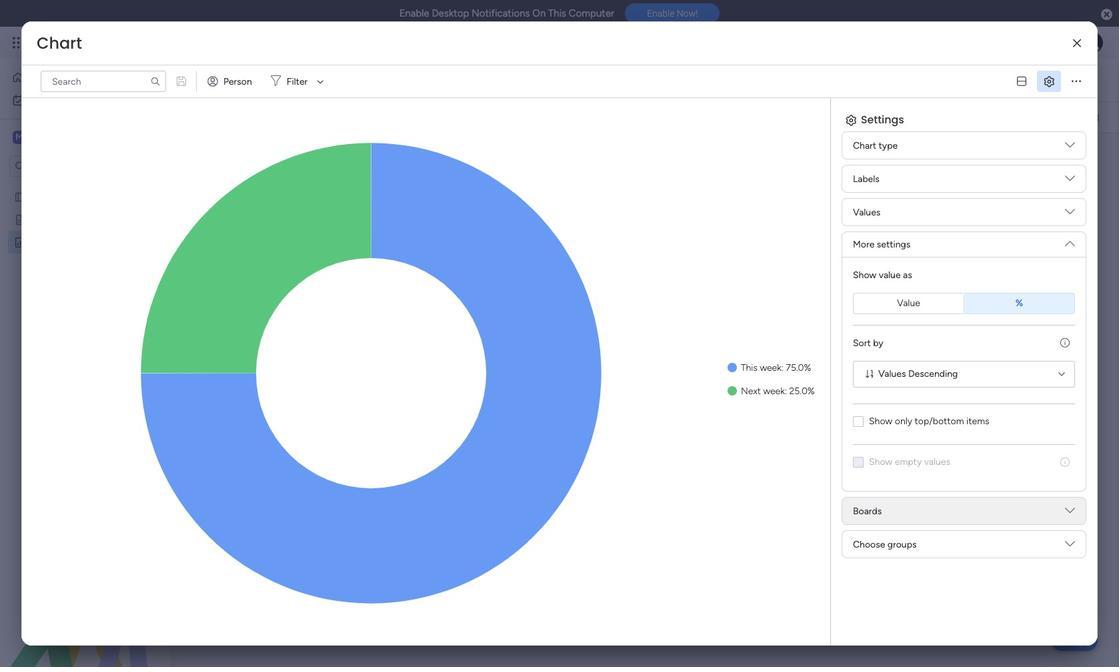 Task type: locate. For each thing, give the bounding box(es) containing it.
choose
[[853, 539, 885, 550]]

values for values
[[853, 206, 881, 218]]

2 dapulse dropdown down arrow image from the top
[[1065, 207, 1075, 222]]

chart
[[37, 32, 82, 54], [853, 140, 877, 151]]

Filter dashboard by text search field
[[41, 71, 166, 92], [398, 107, 523, 128]]

1 horizontal spatial chart
[[853, 140, 877, 151]]

chart up home
[[37, 32, 82, 54]]

None search field
[[41, 71, 166, 92]]

0 vertical spatial :
[[782, 362, 784, 374]]

: left 25.0%
[[785, 386, 787, 397]]

my left work
[[31, 94, 44, 105]]

notes
[[68, 213, 94, 225]]

share button
[[1011, 69, 1066, 90]]

new
[[201, 65, 246, 95], [31, 236, 51, 247]]

enable left desktop
[[399, 7, 429, 19]]

this week : 75.0%
[[741, 362, 811, 374]]

person button
[[202, 71, 260, 92]]

next
[[741, 386, 761, 397]]

my first board
[[31, 191, 90, 202]]

this
[[548, 7, 566, 19], [741, 362, 758, 374]]

1 vertical spatial this
[[741, 362, 758, 374]]

0 vertical spatial values
[[853, 206, 881, 218]]

1 dapulse dropdown down arrow image from the top
[[1065, 173, 1075, 188]]

meeting notes
[[31, 213, 94, 225]]

add to favorites image
[[379, 73, 392, 86]]

dapulse dropdown down arrow image
[[1065, 173, 1075, 188], [1065, 207, 1075, 222], [1065, 233, 1075, 248], [1065, 539, 1075, 554]]

chart left type
[[853, 140, 877, 151]]

my
[[31, 94, 44, 105], [31, 191, 44, 202]]

show left empty
[[869, 456, 893, 468]]

1 horizontal spatial enable
[[647, 8, 675, 19]]

desktop
[[432, 7, 469, 19]]

week up next week : 25.0%
[[760, 362, 782, 374]]

75.0%
[[786, 362, 811, 374]]

1 horizontal spatial this
[[741, 362, 758, 374]]

dapulse dropdown down arrow image for values
[[1065, 207, 1075, 222]]

week
[[760, 362, 782, 374], [763, 386, 785, 397]]

25.0%
[[789, 386, 815, 397]]

1 vertical spatial values
[[879, 368, 906, 380]]

1 horizontal spatial :
[[785, 386, 787, 397]]

my for my work
[[31, 94, 44, 105]]

0 horizontal spatial chart
[[37, 32, 82, 54]]

as
[[903, 270, 912, 281]]

week right next on the right bottom of the page
[[763, 386, 785, 397]]

next week : 25.0%
[[741, 386, 815, 397]]

enable inside button
[[647, 8, 675, 19]]

0 vertical spatial week
[[760, 362, 782, 374]]

lottie animation image
[[0, 532, 170, 667]]

value
[[897, 298, 921, 309]]

value button
[[853, 293, 964, 314]]

0 horizontal spatial new dashboard
[[31, 236, 98, 247]]

:
[[782, 362, 784, 374], [785, 386, 787, 397]]

0 horizontal spatial dashboard
[[53, 236, 98, 247]]

list box
[[0, 182, 170, 433]]

show only top/bottom items
[[869, 416, 990, 427]]

chart type
[[853, 140, 898, 151]]

dapulse dropdown down arrow image down v2 info icon
[[1065, 506, 1075, 521]]

1 vertical spatial show
[[869, 416, 893, 427]]

main
[[31, 131, 54, 143]]

1 vertical spatial dashboard
[[53, 236, 98, 247]]

board
[[65, 191, 90, 202]]

value
[[879, 270, 901, 281]]

arrow down image
[[312, 73, 328, 89]]

1 dapulse dropdown down arrow image from the top
[[1065, 140, 1075, 155]]

Chart field
[[33, 32, 85, 54]]

notifications
[[472, 7, 530, 19]]

lottie animation element
[[0, 532, 170, 667]]

v2 split view image
[[1017, 76, 1027, 86]]

main workspace
[[31, 131, 109, 143]]

groups
[[888, 539, 917, 550]]

3 dapulse dropdown down arrow image from the top
[[1065, 233, 1075, 248]]

enable
[[399, 7, 429, 19], [647, 8, 675, 19]]

0 vertical spatial my
[[31, 94, 44, 105]]

0 horizontal spatial this
[[548, 7, 566, 19]]

0 vertical spatial chart
[[37, 32, 82, 54]]

dashboard inside list box
[[53, 236, 98, 247]]

1 vertical spatial week
[[763, 386, 785, 397]]

by
[[873, 338, 884, 349]]

0 vertical spatial dapulse dropdown down arrow image
[[1065, 140, 1075, 155]]

my left first at the left
[[31, 191, 44, 202]]

this right the on
[[548, 7, 566, 19]]

filter dashboard by text search field inside new dashboard banner
[[398, 107, 523, 128]]

: left 75.0%
[[782, 362, 784, 374]]

enable desktop notifications on this computer
[[399, 7, 615, 19]]

0 vertical spatial new dashboard
[[201, 65, 368, 95]]

workspace
[[57, 131, 109, 143]]

show value as
[[853, 270, 912, 281]]

enable left now!
[[647, 8, 675, 19]]

0 horizontal spatial :
[[782, 362, 784, 374]]

monday button
[[35, 25, 213, 60]]

1 vertical spatial new
[[31, 236, 51, 247]]

meeting
[[31, 213, 66, 225]]

new dashboard
[[201, 65, 368, 95], [31, 236, 98, 247]]

more
[[853, 239, 875, 250]]

new dashboard inside list box
[[31, 236, 98, 247]]

0 horizontal spatial new
[[31, 236, 51, 247]]

v2 info image
[[1061, 457, 1070, 468]]

show
[[853, 270, 877, 281], [869, 416, 893, 427], [869, 456, 893, 468]]

values
[[853, 206, 881, 218], [879, 368, 906, 380]]

0 vertical spatial dashboard
[[251, 65, 368, 95]]

home link
[[8, 67, 162, 88]]

show empty values
[[869, 456, 951, 468]]

0 horizontal spatial filter dashboard by text search field
[[41, 71, 166, 92]]

values right v2 number desc image
[[879, 368, 906, 380]]

1 vertical spatial chart
[[853, 140, 877, 151]]

computer
[[569, 7, 615, 19]]

1 vertical spatial filter dashboard by text search field
[[398, 107, 523, 128]]

0 vertical spatial filter dashboard by text search field
[[41, 71, 166, 92]]

now!
[[677, 8, 698, 19]]

option
[[0, 184, 170, 187]]

0 vertical spatial show
[[853, 270, 877, 281]]

v2 number desc image
[[866, 370, 873, 379]]

1 horizontal spatial new dashboard
[[201, 65, 368, 95]]

1 horizontal spatial new
[[201, 65, 246, 95]]

more settings
[[853, 239, 911, 250]]

show left only
[[869, 416, 893, 427]]

home
[[29, 71, 55, 83]]

enable for enable desktop notifications on this computer
[[399, 7, 429, 19]]

boards
[[853, 505, 882, 517]]

items
[[967, 416, 990, 427]]

1 horizontal spatial dashboard
[[251, 65, 368, 95]]

search image
[[150, 76, 161, 87]]

1 horizontal spatial filter dashboard by text search field
[[398, 107, 523, 128]]

1 vertical spatial :
[[785, 386, 787, 397]]

1 vertical spatial dapulse dropdown down arrow image
[[1065, 506, 1075, 521]]

values up more
[[853, 206, 881, 218]]

top/bottom
[[915, 416, 964, 427]]

show left "value"
[[853, 270, 877, 281]]

dapulse dropdown down arrow image
[[1065, 140, 1075, 155], [1065, 506, 1075, 521]]

1 vertical spatial my
[[31, 191, 44, 202]]

new inside banner
[[201, 65, 246, 95]]

my inside my work option
[[31, 94, 44, 105]]

enable now! button
[[625, 4, 720, 24]]

4 dapulse dropdown down arrow image from the top
[[1065, 539, 1075, 554]]

0 horizontal spatial enable
[[399, 7, 429, 19]]

dapulse dropdown down arrow image down more dots icon
[[1065, 140, 1075, 155]]

1 vertical spatial new dashboard
[[31, 236, 98, 247]]

2 dapulse dropdown down arrow image from the top
[[1065, 506, 1075, 521]]

dapulse dropdown down arrow image for more settings
[[1065, 233, 1075, 248]]

this up next on the right bottom of the page
[[741, 362, 758, 374]]

filter dashboard by text search field for search icon
[[41, 71, 166, 92]]

2 vertical spatial show
[[869, 456, 893, 468]]

more dots image
[[1072, 76, 1081, 86]]

dashboard
[[251, 65, 368, 95], [53, 236, 98, 247]]

sort
[[853, 338, 871, 349]]

0 vertical spatial new
[[201, 65, 246, 95]]

monday
[[59, 35, 105, 50]]



Task type: vqa. For each thing, say whether or not it's contained in the screenshot.
or
no



Task type: describe. For each thing, give the bounding box(es) containing it.
settings
[[877, 239, 911, 250]]

choose groups
[[853, 539, 917, 550]]

my work link
[[8, 89, 162, 111]]

labels
[[853, 173, 880, 184]]

week for next week
[[763, 386, 785, 397]]

%
[[1016, 298, 1023, 309]]

view
[[598, 74, 619, 85]]

dapulse dropdown down arrow image for chart type
[[1065, 140, 1075, 155]]

filter button
[[265, 71, 328, 92]]

public dashboard image
[[14, 235, 27, 248]]

chart for chart
[[37, 32, 82, 54]]

on
[[533, 7, 546, 19]]

dapulse close image
[[1101, 8, 1113, 21]]

values
[[924, 456, 951, 468]]

dashboard inside banner
[[251, 65, 368, 95]]

m
[[15, 131, 23, 143]]

type
[[879, 140, 898, 151]]

help button
[[1051, 629, 1098, 651]]

: for this week
[[782, 362, 784, 374]]

: for next week
[[785, 386, 787, 397]]

only
[[895, 416, 913, 427]]

view button
[[592, 69, 625, 91]]

chart for chart type
[[853, 140, 877, 151]]

select product image
[[12, 36, 25, 49]]

help
[[1063, 633, 1087, 647]]

dapulse dropdown down arrow image for boards
[[1065, 506, 1075, 521]]

workspace selection element
[[13, 129, 111, 147]]

home option
[[8, 67, 162, 88]]

share
[[1036, 73, 1060, 85]]

settings
[[861, 112, 904, 127]]

values descending
[[879, 368, 958, 380]]

public board image
[[14, 190, 27, 203]]

dapulse x slim image
[[1073, 38, 1081, 48]]

list box containing my first board
[[0, 182, 170, 433]]

dapulse dropdown down arrow image for choose groups
[[1065, 539, 1075, 554]]

enable now!
[[647, 8, 698, 19]]

work
[[46, 94, 66, 105]]

empty
[[895, 456, 922, 468]]

settings image
[[1087, 111, 1101, 124]]

new inside list box
[[31, 236, 51, 247]]

first
[[46, 191, 63, 202]]

week for this week
[[760, 362, 782, 374]]

kendall parks image
[[1082, 32, 1103, 53]]

my work option
[[8, 89, 162, 111]]

filter
[[287, 76, 308, 87]]

Search in workspace field
[[28, 158, 111, 174]]

New Dashboard field
[[197, 65, 372, 95]]

public board image
[[14, 213, 27, 225]]

show for show value as
[[853, 270, 877, 281]]

new dashboard banner
[[177, 59, 1119, 133]]

workspace image
[[13, 130, 26, 145]]

show for show only top/bottom items
[[869, 416, 893, 427]]

sort by
[[853, 338, 884, 349]]

my for my first board
[[31, 191, 44, 202]]

descending
[[909, 368, 958, 380]]

new dashboard inside banner
[[201, 65, 368, 95]]

person
[[223, 76, 252, 87]]

dapulse dropdown down arrow image for labels
[[1065, 173, 1075, 188]]

filter dashboard by text search field for settings icon
[[398, 107, 523, 128]]

0 vertical spatial this
[[548, 7, 566, 19]]

v2 info image
[[1061, 338, 1070, 349]]

my work
[[31, 94, 66, 105]]

% button
[[964, 293, 1075, 314]]

enable for enable now!
[[647, 8, 675, 19]]

show for show empty values
[[869, 456, 893, 468]]

values for values descending
[[879, 368, 906, 380]]



